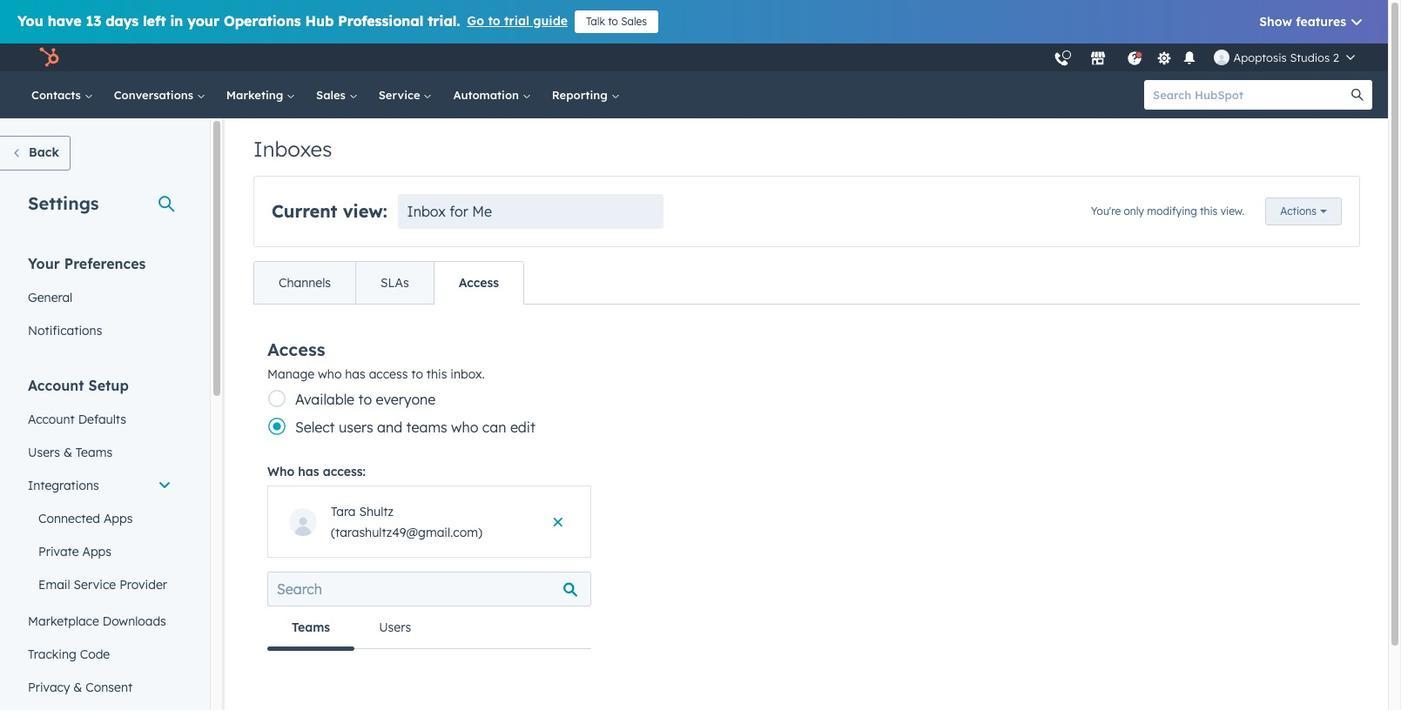 Task type: locate. For each thing, give the bounding box(es) containing it.
downloads
[[103, 614, 166, 630]]

reporting link
[[542, 71, 630, 118]]

0 horizontal spatial &
[[63, 445, 72, 461]]

apps down 'integrations' 'dropdown button'
[[104, 511, 133, 527]]

teams
[[406, 419, 447, 436]]

1 account from the top
[[28, 377, 84, 395]]

0 horizontal spatial who
[[318, 367, 342, 382]]

you're only modifying this view.
[[1091, 204, 1245, 217]]

1 horizontal spatial this
[[1200, 204, 1218, 217]]

& up integrations
[[63, 445, 72, 461]]

view:
[[343, 200, 387, 222]]

tab list
[[253, 261, 524, 305], [267, 607, 591, 651]]

who up the available
[[318, 367, 342, 382]]

this
[[1200, 204, 1218, 217], [427, 367, 447, 382]]

users inside account setup "element"
[[28, 445, 60, 461]]

0 vertical spatial apps
[[104, 511, 133, 527]]

service right sales link
[[379, 88, 424, 102]]

settings link
[[1154, 44, 1175, 71]]

access inside tab list
[[459, 275, 499, 291]]

marketplace downloads
[[28, 614, 166, 630]]

available
[[295, 391, 355, 409]]

teams left users link
[[292, 620, 330, 636]]

in
[[170, 12, 183, 30]]

to inside button
[[608, 15, 618, 28]]

access inside access manage who has access to this inbox.
[[267, 338, 325, 360]]

0 horizontal spatial sales
[[316, 88, 349, 102]]

1 vertical spatial users
[[379, 620, 411, 636]]

& right privacy
[[73, 680, 82, 696]]

has right who
[[298, 464, 319, 480]]

marketing link
[[216, 71, 306, 118]]

talk
[[586, 15, 605, 28]]

marketplaces button
[[1080, 44, 1117, 71]]

1 vertical spatial sales
[[316, 88, 349, 102]]

0 vertical spatial access
[[459, 275, 499, 291]]

who has access:
[[267, 464, 366, 480]]

1 vertical spatial &
[[73, 680, 82, 696]]

0 vertical spatial account
[[28, 377, 84, 395]]

apps for private apps
[[82, 544, 112, 560]]

1 vertical spatial has
[[298, 464, 319, 480]]

email service provider link
[[17, 569, 182, 602]]

go
[[467, 13, 484, 29]]

1 horizontal spatial teams
[[292, 620, 330, 636]]

sales right talk
[[621, 15, 647, 28]]

teams up 'integrations' 'dropdown button'
[[76, 445, 112, 461]]

account
[[28, 377, 84, 395], [28, 412, 75, 428]]

connected apps
[[38, 511, 133, 527]]

2 account from the top
[[28, 412, 75, 428]]

&
[[63, 445, 72, 461], [73, 680, 82, 696]]

code
[[80, 647, 110, 663]]

0 vertical spatial service
[[379, 88, 424, 102]]

apps
[[104, 511, 133, 527], [82, 544, 112, 560]]

conversations link
[[103, 71, 216, 118]]

calling image
[[1054, 52, 1070, 68]]

notifications link
[[17, 314, 182, 348]]

general link
[[17, 281, 182, 314]]

1 horizontal spatial sales
[[621, 15, 647, 28]]

can
[[482, 419, 506, 436]]

who inside access manage who has access to this inbox.
[[318, 367, 342, 382]]

general
[[28, 290, 73, 306]]

account defaults link
[[17, 403, 182, 436]]

users for users
[[379, 620, 411, 636]]

1 horizontal spatial users
[[379, 620, 411, 636]]

your
[[28, 255, 60, 273]]

account for account setup
[[28, 377, 84, 395]]

apoptosis studios 2
[[1234, 51, 1340, 64]]

users
[[28, 445, 60, 461], [379, 620, 411, 636]]

apps inside 'link'
[[104, 511, 133, 527]]

this inside access manage who has access to this inbox.
[[427, 367, 447, 382]]

automation
[[453, 88, 522, 102]]

users up integrations
[[28, 445, 60, 461]]

0 horizontal spatial has
[[298, 464, 319, 480]]

days
[[106, 12, 139, 30]]

settings image
[[1157, 51, 1172, 67]]

private
[[38, 544, 79, 560]]

0 horizontal spatial access
[[267, 338, 325, 360]]

who left can
[[451, 419, 479, 436]]

account defaults
[[28, 412, 126, 428]]

current
[[272, 200, 338, 222]]

0 vertical spatial tab list
[[253, 261, 524, 305]]

1 vertical spatial account
[[28, 412, 75, 428]]

apps down connected apps 'link'
[[82, 544, 112, 560]]

0 vertical spatial users
[[28, 445, 60, 461]]

actions
[[1281, 205, 1317, 218]]

to up everyone
[[411, 367, 423, 382]]

1 vertical spatial service
[[74, 577, 116, 593]]

this left view.
[[1200, 204, 1218, 217]]

1 vertical spatial this
[[427, 367, 447, 382]]

1 horizontal spatial &
[[73, 680, 82, 696]]

0 vertical spatial who
[[318, 367, 342, 382]]

has up available to everyone at the bottom left
[[345, 367, 366, 382]]

help image
[[1127, 51, 1143, 67]]

integrations button
[[17, 469, 182, 503]]

0 vertical spatial &
[[63, 445, 72, 461]]

users down 'search' search field at the left bottom of the page
[[379, 620, 411, 636]]

account up "users & teams"
[[28, 412, 75, 428]]

to right talk
[[608, 15, 618, 28]]

1 horizontal spatial access
[[459, 275, 499, 291]]

account up the account defaults
[[28, 377, 84, 395]]

1 vertical spatial teams
[[292, 620, 330, 636]]

1 vertical spatial apps
[[82, 544, 112, 560]]

0 horizontal spatial this
[[427, 367, 447, 382]]

select
[[295, 419, 335, 436]]

(tarashultz49@gmail.com)
[[331, 525, 483, 541]]

to right go
[[488, 13, 501, 29]]

service down the private apps link
[[74, 577, 116, 593]]

help button
[[1121, 44, 1150, 71]]

1 vertical spatial access
[[267, 338, 325, 360]]

marketing
[[226, 88, 287, 102]]

to inside you have 13 days left in your operations hub professional trial. go to trial guide
[[488, 13, 501, 29]]

this left 'inbox.'
[[427, 367, 447, 382]]

operations
[[224, 12, 301, 30]]

0 horizontal spatial users
[[28, 445, 60, 461]]

access
[[369, 367, 408, 382]]

to inside access manage who has access to this inbox.
[[411, 367, 423, 382]]

has inside access manage who has access to this inbox.
[[345, 367, 366, 382]]

1 horizontal spatial who
[[451, 419, 479, 436]]

search button
[[1343, 80, 1373, 110]]

hub
[[305, 12, 334, 30]]

automation link
[[443, 71, 542, 118]]

access up manage
[[267, 338, 325, 360]]

access manage who has access to this inbox.
[[267, 338, 485, 382]]

0 vertical spatial teams
[[76, 445, 112, 461]]

service
[[379, 88, 424, 102], [74, 577, 116, 593]]

1 horizontal spatial has
[[345, 367, 366, 382]]

sales up inboxes
[[316, 88, 349, 102]]

0 vertical spatial has
[[345, 367, 366, 382]]

actions button
[[1266, 198, 1342, 226]]

who
[[267, 464, 295, 480]]

1 vertical spatial who
[[451, 419, 479, 436]]

0 horizontal spatial service
[[74, 577, 116, 593]]

manage
[[267, 367, 315, 382]]

& for users
[[63, 445, 72, 461]]

shultz
[[359, 504, 394, 520]]

channels
[[279, 275, 331, 291]]

tracking
[[28, 647, 76, 663]]

sales
[[621, 15, 647, 28], [316, 88, 349, 102]]

show
[[1260, 14, 1293, 29]]

service link
[[368, 71, 443, 118]]

apoptosis studios 2 menu
[[1046, 44, 1367, 71]]

talk to sales
[[586, 15, 647, 28]]

tracking code
[[28, 647, 110, 663]]

to
[[488, 13, 501, 29], [608, 15, 618, 28], [411, 367, 423, 382], [358, 391, 372, 409]]

0 vertical spatial sales
[[621, 15, 647, 28]]

service inside account setup "element"
[[74, 577, 116, 593]]

1 vertical spatial tab list
[[267, 607, 591, 651]]

users & teams
[[28, 445, 112, 461]]

your preferences element
[[17, 254, 182, 348]]

professional
[[338, 12, 424, 30]]

0 horizontal spatial teams
[[76, 445, 112, 461]]

privacy & consent
[[28, 680, 133, 696]]

only
[[1124, 204, 1144, 217]]

sales inside sales link
[[316, 88, 349, 102]]

access down me
[[459, 275, 499, 291]]

features
[[1296, 14, 1347, 29]]

tab panel
[[267, 649, 591, 678]]



Task type: describe. For each thing, give the bounding box(es) containing it.
contacts
[[31, 88, 84, 102]]

teams link
[[267, 607, 355, 651]]

teams inside account setup "element"
[[76, 445, 112, 461]]

hubspot link
[[28, 44, 73, 71]]

view.
[[1221, 204, 1245, 217]]

back
[[29, 145, 59, 160]]

your preferences
[[28, 255, 146, 273]]

inbox.
[[451, 367, 485, 382]]

select users and teams who can edit
[[295, 419, 536, 436]]

13
[[86, 12, 101, 30]]

teams inside tab list
[[292, 620, 330, 636]]

marketplace
[[28, 614, 99, 630]]

edit
[[510, 419, 536, 436]]

apoptosis studios 2 button
[[1204, 44, 1366, 71]]

left
[[143, 12, 166, 30]]

apps for connected apps
[[104, 511, 133, 527]]

tara shultz image
[[1215, 50, 1230, 65]]

slas link
[[355, 262, 433, 304]]

tab list containing teams
[[267, 607, 591, 651]]

inbox for me button
[[398, 194, 664, 229]]

1 horizontal spatial service
[[379, 88, 424, 102]]

talk to sales button
[[575, 10, 659, 33]]

inbox for me
[[407, 203, 492, 220]]

you have 13 days left in your operations hub professional trial. go to trial guide
[[17, 12, 568, 30]]

current view:
[[272, 200, 387, 222]]

everyone
[[376, 391, 436, 409]]

available to everyone
[[295, 391, 436, 409]]

sales link
[[306, 71, 368, 118]]

modifying
[[1147, 204, 1197, 217]]

privacy & consent link
[[17, 672, 182, 705]]

account setup element
[[17, 376, 182, 711]]

users for users & teams
[[28, 445, 60, 461]]

marketplace downloads link
[[17, 605, 182, 638]]

private apps
[[38, 544, 112, 560]]

users
[[339, 419, 373, 436]]

0 vertical spatial this
[[1200, 204, 1218, 217]]

access for access manage who has access to this inbox.
[[267, 338, 325, 360]]

sales inside talk to sales button
[[621, 15, 647, 28]]

provider
[[119, 577, 167, 593]]

to up the users
[[358, 391, 372, 409]]

notifications
[[28, 323, 102, 339]]

have
[[48, 12, 81, 30]]

back link
[[0, 136, 70, 171]]

notifications image
[[1182, 51, 1198, 67]]

consent
[[86, 680, 133, 696]]

trial.
[[428, 12, 460, 30]]

setup
[[88, 377, 129, 395]]

show features
[[1260, 14, 1347, 29]]

connected
[[38, 511, 100, 527]]

contacts link
[[21, 71, 103, 118]]

access for access
[[459, 275, 499, 291]]

search image
[[1352, 89, 1364, 101]]

trial
[[504, 13, 530, 29]]

settings
[[28, 192, 99, 214]]

users link
[[355, 607, 436, 649]]

me
[[472, 203, 492, 220]]

tracking code link
[[17, 638, 182, 672]]

apoptosis
[[1234, 51, 1287, 64]]

private apps link
[[17, 536, 182, 569]]

2
[[1333, 51, 1340, 64]]

privacy
[[28, 680, 70, 696]]

studios
[[1290, 51, 1330, 64]]

account for account defaults
[[28, 412, 75, 428]]

Search HubSpot search field
[[1145, 80, 1357, 110]]

notifications button
[[1179, 44, 1201, 71]]

you're
[[1091, 204, 1121, 217]]

inbox
[[407, 203, 446, 220]]

inboxes
[[253, 136, 332, 162]]

& for privacy
[[73, 680, 82, 696]]

tab list containing channels
[[253, 261, 524, 305]]

your
[[187, 12, 219, 30]]

show features button
[[1260, 11, 1371, 33]]

email
[[38, 577, 70, 593]]

tara shultz (tarashultz49@gmail.com)
[[331, 504, 483, 541]]

connected apps link
[[17, 503, 182, 536]]

marketplaces image
[[1091, 51, 1107, 67]]

calling button
[[1047, 44, 1077, 71]]

email service provider
[[38, 577, 167, 593]]

slas
[[381, 275, 409, 291]]

channels link
[[254, 262, 355, 304]]

guide
[[533, 13, 568, 29]]

access link
[[433, 262, 523, 304]]

users & teams link
[[17, 436, 182, 469]]

you
[[17, 12, 43, 30]]

hubspot image
[[38, 47, 59, 68]]

Search search field
[[267, 572, 591, 607]]



Task type: vqa. For each thing, say whether or not it's contained in the screenshot.
the left 'who'
yes



